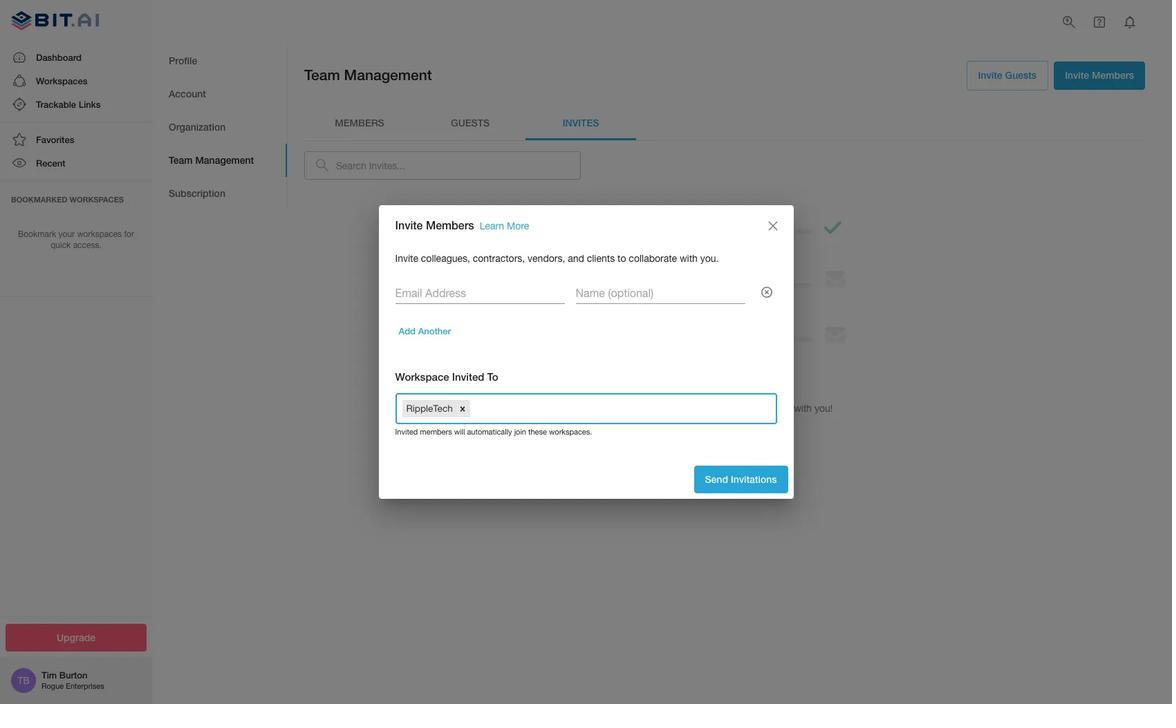 Task type: locate. For each thing, give the bounding box(es) containing it.
bookmark your workspaces for quick access.
[[18, 229, 134, 251]]

1 vertical spatial invited
[[395, 428, 418, 437]]

bookmark
[[18, 229, 56, 239]]

team
[[664, 403, 686, 414]]

1 vertical spatial your
[[642, 403, 661, 414]]

1 horizontal spatial invited
[[452, 371, 484, 383]]

tim burton rogue enterprises
[[41, 670, 104, 691]]

subscription link
[[152, 177, 287, 210]]

your
[[58, 229, 75, 239], [642, 403, 661, 414]]

0 horizontal spatial members
[[420, 428, 452, 437]]

management
[[344, 66, 432, 84], [195, 154, 254, 166]]

1 vertical spatial members
[[420, 428, 452, 437]]

team up subscription
[[169, 154, 193, 166]]

1 horizontal spatial members
[[1092, 69, 1134, 81]]

dashboard button
[[0, 45, 152, 69]]

to right clients
[[618, 253, 626, 264]]

management down organization link at top
[[195, 154, 254, 166]]

1 vertical spatial with
[[794, 403, 812, 414]]

join
[[514, 428, 526, 437]]

collaborate inside invite members dialog
[[629, 253, 677, 264]]

0 horizontal spatial your
[[58, 229, 75, 239]]

1 horizontal spatial collaborate
[[743, 403, 791, 414]]

invite left guests
[[978, 69, 1002, 81]]

0 vertical spatial members
[[1092, 69, 1134, 81]]

team management up members
[[304, 66, 432, 84]]

invite guests button
[[966, 61, 1048, 90]]

your inside bookmark your workspaces for quick access.
[[58, 229, 75, 239]]

favorites button
[[0, 128, 152, 152]]

recent
[[36, 158, 65, 169]]

account
[[169, 88, 206, 99]]

recent button
[[0, 152, 152, 175]]

team management link
[[152, 144, 287, 177]]

1 vertical spatial team management
[[169, 154, 254, 166]]

invited members will automatically join these workspaces.
[[395, 428, 592, 437]]

Name (optional) text field
[[576, 282, 745, 305]]

send invitations
[[705, 474, 777, 485]]

colleagues,
[[421, 253, 470, 264]]

members inside button
[[1092, 69, 1134, 81]]

collaborate up 'name (optional)' text field
[[629, 253, 677, 264]]

subscription
[[169, 187, 225, 199]]

profile link
[[152, 44, 287, 77]]

contractors,
[[473, 253, 525, 264]]

invites button
[[526, 107, 636, 140]]

0 vertical spatial with
[[680, 253, 698, 264]]

1 horizontal spatial members
[[688, 403, 729, 414]]

1 horizontal spatial to
[[732, 403, 740, 414]]

1 vertical spatial collaborate
[[743, 403, 791, 414]]

0 horizontal spatial members
[[426, 219, 474, 232]]

to
[[618, 253, 626, 264], [732, 403, 740, 414]]

members inside dialog
[[420, 428, 452, 437]]

dashboard
[[36, 52, 82, 63]]

quick
[[51, 241, 71, 251]]

workspaces.
[[549, 428, 592, 437]]

members inside dialog
[[426, 219, 474, 232]]

with
[[680, 253, 698, 264], [794, 403, 812, 414]]

you!
[[815, 403, 833, 414]]

team management down organization link at top
[[169, 154, 254, 166]]

invite inside button
[[1065, 69, 1089, 81]]

vendors,
[[528, 253, 565, 264]]

team up members
[[304, 66, 340, 84]]

1 vertical spatial members
[[426, 219, 474, 232]]

1 horizontal spatial your
[[642, 403, 661, 414]]

account link
[[152, 77, 287, 111]]

members for invite members learn more
[[426, 219, 474, 232]]

upgrade button
[[6, 624, 147, 652]]

0 vertical spatial to
[[618, 253, 626, 264]]

your left team
[[642, 403, 661, 414]]

Email Address text field
[[395, 282, 565, 305]]

collaborate left you!
[[743, 403, 791, 414]]

these
[[528, 428, 547, 437]]

invited down rippletech
[[395, 428, 418, 437]]

invites
[[563, 117, 599, 129]]

add
[[399, 326, 416, 337]]

rippletech
[[406, 403, 453, 414]]

0 horizontal spatial with
[[680, 253, 698, 264]]

invite left team
[[616, 403, 640, 414]]

0 horizontal spatial team
[[169, 154, 193, 166]]

members for invite members
[[1092, 69, 1134, 81]]

1 horizontal spatial management
[[344, 66, 432, 84]]

trackable
[[36, 99, 76, 110]]

members
[[1092, 69, 1134, 81], [426, 219, 474, 232]]

send invitations button
[[694, 466, 788, 494]]

organization
[[169, 121, 226, 133]]

1 vertical spatial team
[[169, 154, 193, 166]]

0 vertical spatial invited
[[452, 371, 484, 383]]

invite members dialog
[[379, 205, 794, 499]]

invited
[[452, 371, 484, 383], [395, 428, 418, 437]]

0 vertical spatial members
[[688, 403, 729, 414]]

burton
[[59, 670, 87, 681]]

with left you.
[[680, 253, 698, 264]]

0 vertical spatial management
[[344, 66, 432, 84]]

tab list
[[152, 44, 287, 210], [304, 107, 1145, 140]]

members right team
[[688, 403, 729, 414]]

0 vertical spatial your
[[58, 229, 75, 239]]

invite left colleagues,
[[395, 253, 418, 264]]

invite
[[978, 69, 1002, 81], [1065, 69, 1089, 81], [395, 219, 423, 232], [395, 253, 418, 264], [616, 403, 640, 414]]

clients
[[587, 253, 615, 264]]

1 horizontal spatial with
[[794, 403, 812, 414]]

team management
[[304, 66, 432, 84], [169, 154, 254, 166]]

0 horizontal spatial to
[[618, 253, 626, 264]]

management up members
[[344, 66, 432, 84]]

1 horizontal spatial tab list
[[304, 107, 1145, 140]]

workspaces button
[[0, 69, 152, 93]]

invite right guests
[[1065, 69, 1089, 81]]

0 vertical spatial collaborate
[[629, 253, 677, 264]]

invite up colleagues,
[[395, 219, 423, 232]]

collaborate
[[629, 253, 677, 264], [743, 403, 791, 414]]

invite members button
[[1054, 62, 1145, 90]]

bookmarked workspaces
[[11, 195, 124, 204]]

0 horizontal spatial collaborate
[[629, 253, 677, 264]]

0 horizontal spatial management
[[195, 154, 254, 166]]

guests
[[451, 117, 490, 129]]

0 vertical spatial team
[[304, 66, 340, 84]]

team
[[304, 66, 340, 84], [169, 154, 193, 166]]

invite for invite members
[[1065, 69, 1089, 81]]

organization link
[[152, 111, 287, 144]]

your up quick in the left top of the page
[[58, 229, 75, 239]]

1 vertical spatial to
[[732, 403, 740, 414]]

invite inside button
[[978, 69, 1002, 81]]

0 horizontal spatial tab list
[[152, 44, 287, 210]]

invited left to
[[452, 371, 484, 383]]

members
[[688, 403, 729, 414], [420, 428, 452, 437]]

another
[[418, 326, 451, 337]]

to right team
[[732, 403, 740, 414]]

0 vertical spatial team management
[[304, 66, 432, 84]]

invite for invite your team members to collaborate with you!
[[616, 403, 640, 414]]

learn more link
[[480, 221, 529, 232]]

workspaces
[[70, 195, 124, 204]]

with left you!
[[794, 403, 812, 414]]

members left will
[[420, 428, 452, 437]]



Task type: vqa. For each thing, say whether or not it's contained in the screenshot.
marketing team button
no



Task type: describe. For each thing, give the bounding box(es) containing it.
your for invite
[[642, 403, 661, 414]]

invitations
[[731, 474, 777, 485]]

invite members
[[1065, 69, 1134, 81]]

trackable links
[[36, 99, 101, 110]]

links
[[79, 99, 101, 110]]

invite colleagues, contractors, vendors, and clients to collaborate with you.
[[395, 253, 719, 264]]

workspaces
[[77, 229, 122, 239]]

tab list containing profile
[[152, 44, 287, 210]]

1 vertical spatial management
[[195, 154, 254, 166]]

workspace invited to
[[395, 371, 498, 383]]

automatically
[[467, 428, 512, 437]]

invite for invite guests
[[978, 69, 1002, 81]]

upgrade
[[57, 632, 95, 643]]

to inside invite members dialog
[[618, 253, 626, 264]]

1 horizontal spatial team
[[304, 66, 340, 84]]

guests button
[[415, 107, 526, 140]]

you.
[[700, 253, 719, 264]]

workspace
[[395, 371, 449, 383]]

0 horizontal spatial invited
[[395, 428, 418, 437]]

access.
[[73, 241, 102, 251]]

invite for invite colleagues, contractors, vendors, and clients to collaborate with you.
[[395, 253, 418, 264]]

trackable links button
[[0, 93, 152, 116]]

tab list containing members
[[304, 107, 1145, 140]]

Search Invites... search field
[[336, 151, 581, 180]]

with inside invite members dialog
[[680, 253, 698, 264]]

profile
[[169, 54, 197, 66]]

tb
[[17, 676, 30, 687]]

your for bookmark
[[58, 229, 75, 239]]

send
[[705, 474, 728, 485]]

members button
[[304, 107, 415, 140]]

favorites
[[36, 134, 74, 145]]

1 horizontal spatial team management
[[304, 66, 432, 84]]

rogue
[[41, 683, 64, 691]]

invite guests
[[978, 69, 1037, 81]]

enterprises
[[66, 683, 104, 691]]

team inside team management link
[[169, 154, 193, 166]]

workspaces
[[36, 75, 87, 86]]

tim
[[41, 670, 57, 681]]

members
[[335, 117, 384, 129]]

more
[[507, 221, 529, 232]]

invite for invite members learn more
[[395, 219, 423, 232]]

will
[[454, 428, 465, 437]]

add another button
[[395, 321, 454, 342]]

to
[[487, 371, 498, 383]]

learn
[[480, 221, 504, 232]]

0 horizontal spatial team management
[[169, 154, 254, 166]]

guests
[[1005, 69, 1037, 81]]

bookmarked
[[11, 195, 67, 204]]

invite members learn more
[[395, 219, 529, 232]]

and
[[568, 253, 584, 264]]

invite your team members to collaborate with you!
[[616, 403, 833, 414]]

for
[[124, 229, 134, 239]]

add another
[[399, 326, 451, 337]]



